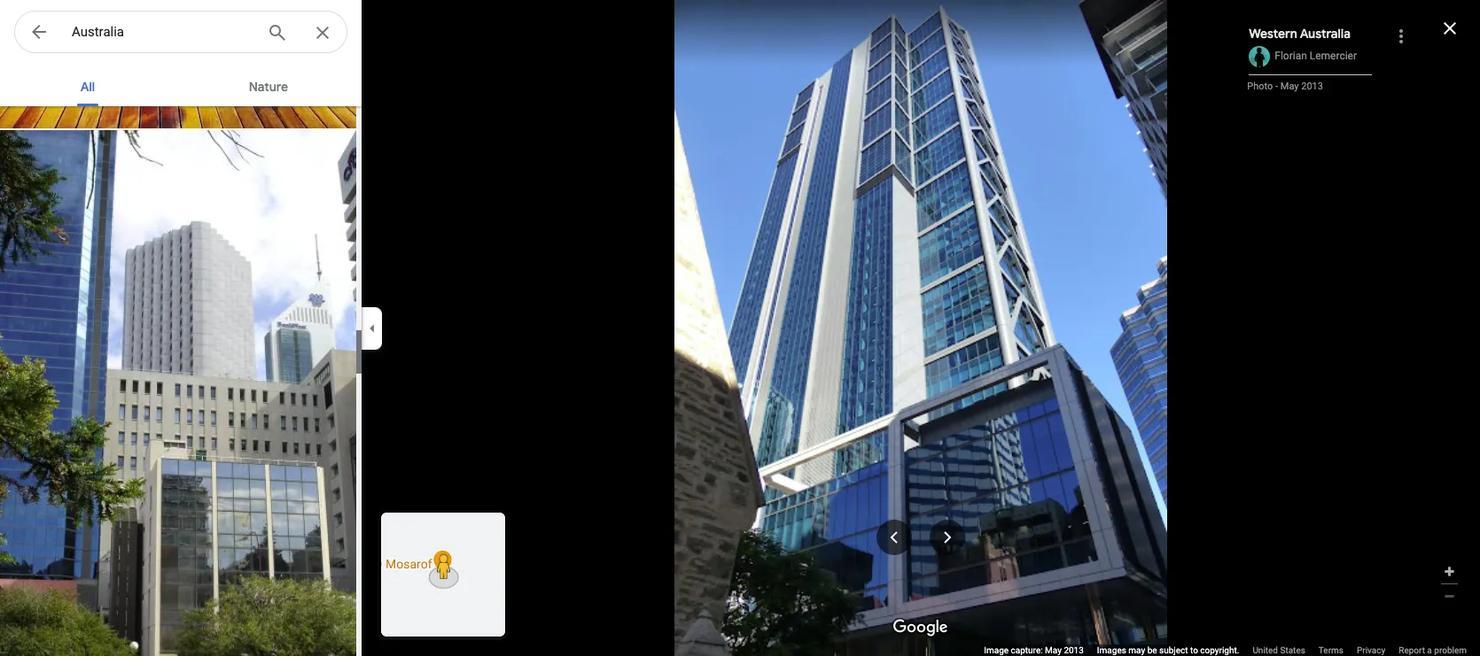 Task type: describe. For each thing, give the bounding box(es) containing it.
images may be subject to copyright.
[[1097, 646, 1239, 656]]

photo 9 image
[[0, 130, 360, 657]]

a
[[1427, 646, 1432, 656]]

capture:
[[1011, 646, 1043, 656]]

footer inside 'google maps' element
[[984, 645, 1480, 657]]

photo - may 2013
[[1247, 81, 1323, 92]]

collapse side panel image
[[362, 319, 382, 338]]

states
[[1280, 646, 1305, 656]]

-
[[1275, 81, 1278, 92]]

florian lemercier
[[1275, 50, 1357, 62]]

none field inside australia field
[[72, 21, 253, 43]]

florian
[[1275, 50, 1307, 62]]

photo
[[1247, 81, 1273, 92]]

may for -
[[1280, 81, 1299, 92]]

may
[[1128, 646, 1145, 656]]

united states button
[[1253, 645, 1305, 657]]

tab list inside 'google maps' element
[[0, 64, 362, 106]]

images
[[1097, 646, 1126, 656]]

 search field
[[14, 11, 347, 57]]

interactive map image
[[381, 513, 505, 637]]



Task type: locate. For each thing, give the bounding box(es) containing it.
united
[[1253, 646, 1278, 656]]

may right -
[[1280, 81, 1299, 92]]

zoom in image
[[1443, 565, 1456, 579]]

0 vertical spatial may
[[1280, 81, 1299, 92]]

1 vertical spatial 2013
[[1064, 646, 1084, 656]]

view florian lemercier's profile image
[[1249, 46, 1270, 67]]

may right capture:
[[1045, 646, 1062, 656]]

lemercier
[[1310, 50, 1357, 62]]

0 vertical spatial 2013
[[1301, 81, 1323, 92]]

subject
[[1159, 646, 1188, 656]]

0 horizontal spatial 2013
[[1064, 646, 1084, 656]]

may
[[1280, 81, 1299, 92], [1045, 646, 1062, 656]]

photo 8 image
[[0, 0, 360, 129]]

1 horizontal spatial 2013
[[1301, 81, 1323, 92]]

 button
[[14, 11, 64, 57]]

None field
[[72, 21, 253, 43]]


[[28, 19, 50, 44]]

terms button
[[1319, 645, 1343, 657]]

image
[[984, 646, 1009, 656]]

1 horizontal spatial may
[[1280, 81, 1299, 92]]

0 horizontal spatial may
[[1045, 646, 1062, 656]]

1 vertical spatial may
[[1045, 646, 1062, 656]]

copyright.
[[1200, 646, 1239, 656]]

tab list
[[0, 64, 362, 106]]

report a problem
[[1399, 646, 1467, 656]]

footer
[[984, 645, 1480, 657]]

be
[[1147, 646, 1157, 656]]

united states
[[1253, 646, 1305, 656]]

report a problem link
[[1399, 645, 1467, 657]]

photos of australia main content
[[0, 0, 362, 657]]

zoom out image
[[1443, 590, 1456, 604]]

google maps element
[[0, 0, 1480, 657]]

nature
[[249, 79, 288, 95]]

australia
[[1300, 26, 1350, 42]]

2013 left images on the right bottom of page
[[1064, 646, 1084, 656]]

2013
[[1301, 81, 1323, 92], [1064, 646, 1084, 656]]

problem
[[1434, 646, 1467, 656]]

terms
[[1319, 646, 1343, 656]]

Australia field
[[14, 11, 347, 54]]

privacy
[[1357, 646, 1385, 656]]

to
[[1190, 646, 1198, 656]]

all button
[[59, 64, 116, 106]]

2013 for image capture: may 2013
[[1064, 646, 1084, 656]]

nature button
[[235, 64, 302, 106]]

florian lemercier link
[[1275, 50, 1357, 62]]

western
[[1249, 26, 1297, 42]]

western australia
[[1249, 26, 1350, 42]]

2013 for photo - may 2013
[[1301, 81, 1323, 92]]

all
[[80, 79, 95, 95]]

footer containing image capture: may 2013
[[984, 645, 1480, 657]]

privacy button
[[1357, 645, 1385, 657]]

image capture: may 2013
[[984, 646, 1084, 656]]

may for capture:
[[1045, 646, 1062, 656]]

tab list containing all
[[0, 64, 362, 106]]

report
[[1399, 646, 1425, 656]]

2013 down florian lemercier link
[[1301, 81, 1323, 92]]



Task type: vqa. For each thing, say whether or not it's contained in the screenshot.
Walking image containing 
no



